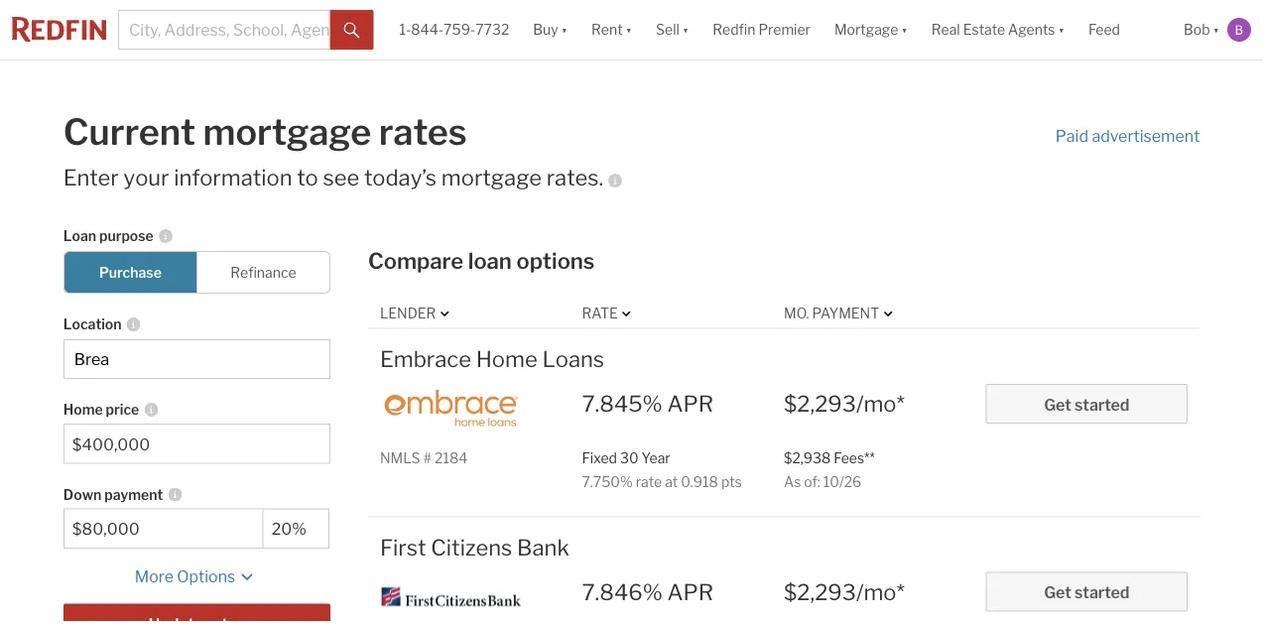 Task type: vqa. For each thing, say whether or not it's contained in the screenshot.
2 Units
no



Task type: locate. For each thing, give the bounding box(es) containing it.
0 vertical spatial $2,293
[[784, 390, 856, 417]]

844-
[[411, 21, 444, 38]]

0 vertical spatial get started
[[1044, 395, 1129, 414]]

citizens
[[431, 534, 512, 560]]

mortgage down rates
[[441, 164, 542, 191]]

home left the loans
[[476, 345, 538, 372]]

1 vertical spatial started
[[1075, 583, 1129, 602]]

▾ right 'buy'
[[561, 21, 568, 38]]

started for loans
[[1075, 395, 1129, 414]]

mortgage up the to at the left top of page
[[203, 110, 371, 154]]

nmls
[[380, 449, 420, 466]]

%
[[643, 390, 663, 417], [620, 473, 633, 490], [643, 578, 663, 605]]

$2,293 /mo*
[[784, 390, 905, 417], [784, 578, 905, 605]]

get for first citizens bank
[[1044, 583, 1071, 602]]

fixed
[[582, 449, 617, 466]]

2 vertical spatial %
[[643, 578, 663, 605]]

2 apr from the top
[[667, 578, 713, 605]]

get started
[[1044, 395, 1129, 414], [1044, 583, 1129, 602]]

submit search image
[[344, 23, 360, 38]]

0 vertical spatial $2,293 /mo*
[[784, 390, 905, 417]]

rate
[[636, 473, 662, 490]]

embrace
[[380, 345, 471, 372]]

today's
[[364, 164, 437, 191]]

$2,938
[[784, 449, 831, 466]]

real
[[931, 21, 960, 38]]

0 vertical spatial mortgage
[[203, 110, 371, 154]]

2 get started button from the top
[[986, 572, 1188, 612]]

1 get started from the top
[[1044, 395, 1129, 414]]

1 vertical spatial get started button
[[986, 572, 1188, 612]]

1 vertical spatial %
[[620, 473, 633, 490]]

1 apr from the top
[[667, 390, 713, 417]]

0 vertical spatial /mo*
[[856, 390, 905, 417]]

3 ▾ from the left
[[682, 21, 689, 38]]

/mo*
[[856, 390, 905, 417], [856, 578, 905, 605]]

get started for embrace home loans
[[1044, 395, 1129, 414]]

7.750
[[582, 473, 620, 490]]

at
[[665, 473, 678, 490]]

2 $2,293 /mo* from the top
[[784, 578, 905, 605]]

paid advertisement button
[[1055, 126, 1200, 147]]

real estate agents ▾
[[931, 21, 1065, 38]]

apr
[[667, 390, 713, 417], [667, 578, 713, 605]]

sell ▾ button
[[656, 0, 689, 60]]

▾ inside dropdown button
[[1058, 21, 1065, 38]]

1 get started button from the top
[[986, 384, 1188, 423]]

1 vertical spatial apr
[[667, 578, 713, 605]]

home left the price
[[63, 401, 103, 418]]

2 get from the top
[[1044, 583, 1071, 602]]

get started button for bank
[[986, 572, 1188, 612]]

1 horizontal spatial home
[[476, 345, 538, 372]]

1 vertical spatial mortgage
[[441, 164, 542, 191]]

option group containing purchase
[[63, 251, 330, 293]]

2 get started from the top
[[1044, 583, 1129, 602]]

buy ▾
[[533, 21, 568, 38]]

enter your information to see today's mortgage rates.
[[63, 164, 603, 191]]

feed button
[[1077, 0, 1172, 60]]

2 started from the top
[[1075, 583, 1129, 602]]

sell ▾ button
[[644, 0, 701, 60]]

$2,293
[[784, 390, 856, 417], [784, 578, 856, 605]]

1-844-759-7732
[[399, 21, 509, 38]]

▾ for bob ▾
[[1213, 21, 1219, 38]]

Home price text field
[[72, 434, 321, 454]]

0 horizontal spatial mortgage
[[203, 110, 371, 154]]

of:
[[804, 473, 820, 490]]

% for 7.845
[[643, 390, 663, 417]]

7.846 % apr
[[582, 578, 713, 605]]

▾ right the rent
[[626, 21, 632, 38]]

apr up "year"
[[667, 390, 713, 417]]

loan
[[63, 227, 96, 244]]

feed
[[1088, 21, 1120, 38]]

started for bank
[[1075, 583, 1129, 602]]

1 get from the top
[[1044, 395, 1071, 414]]

30
[[620, 449, 639, 466]]

compare loan options
[[368, 247, 595, 274]]

▾ right sell
[[682, 21, 689, 38]]

refinance
[[231, 264, 296, 281]]

1 vertical spatial get
[[1044, 583, 1071, 602]]

apr for 7.846 % apr
[[667, 578, 713, 605]]

0 horizontal spatial home
[[63, 401, 103, 418]]

▾ right mortgage
[[901, 21, 908, 38]]

get started button
[[986, 384, 1188, 423], [986, 572, 1188, 612]]

1 started from the top
[[1075, 395, 1129, 414]]

Purchase radio
[[63, 251, 197, 293]]

down
[[63, 486, 101, 503]]

0 vertical spatial home
[[476, 345, 538, 372]]

2 ▾ from the left
[[626, 21, 632, 38]]

price
[[106, 401, 139, 418]]

agents
[[1008, 21, 1055, 38]]

fees**
[[834, 449, 875, 466]]

fixed 30 year 7.750 % rate at 0.918 pts
[[582, 449, 742, 490]]

paid advertisement
[[1055, 127, 1200, 146]]

▾ right bob
[[1213, 21, 1219, 38]]

redfin premier button
[[701, 0, 822, 60]]

home
[[476, 345, 538, 372], [63, 401, 103, 418]]

more
[[135, 567, 174, 586]]

as
[[784, 473, 801, 490]]

▾ for sell ▾
[[682, 21, 689, 38]]

your
[[124, 164, 169, 191]]

sell ▾
[[656, 21, 689, 38]]

current
[[63, 110, 196, 154]]

0 vertical spatial started
[[1075, 395, 1129, 414]]

759-
[[444, 21, 475, 38]]

$2,938 fees** as of: 10/26
[[784, 449, 875, 490]]

6 ▾ from the left
[[1213, 21, 1219, 38]]

% inside fixed 30 year 7.750 % rate at 0.918 pts
[[620, 473, 633, 490]]

1 vertical spatial get started
[[1044, 583, 1129, 602]]

4 ▾ from the left
[[901, 21, 908, 38]]

payment
[[812, 305, 879, 322]]

nmls # 2184
[[380, 449, 468, 466]]

first citizens bank
[[380, 534, 569, 560]]

to
[[297, 164, 318, 191]]

bob
[[1184, 21, 1210, 38]]

▾
[[561, 21, 568, 38], [626, 21, 632, 38], [682, 21, 689, 38], [901, 21, 908, 38], [1058, 21, 1065, 38], [1213, 21, 1219, 38]]

1 vertical spatial /mo*
[[856, 578, 905, 605]]

apr right 7.846
[[667, 578, 713, 605]]

buy ▾ button
[[521, 0, 580, 60]]

information
[[174, 164, 292, 191]]

mo.
[[784, 305, 809, 322]]

1 vertical spatial $2,293 /mo*
[[784, 578, 905, 605]]

5 ▾ from the left
[[1058, 21, 1065, 38]]

0 vertical spatial apr
[[667, 390, 713, 417]]

Refinance radio
[[196, 251, 330, 293]]

rent ▾
[[591, 21, 632, 38]]

get
[[1044, 395, 1071, 414], [1044, 583, 1071, 602]]

0 vertical spatial %
[[643, 390, 663, 417]]

0 vertical spatial get
[[1044, 395, 1071, 414]]

option group
[[63, 251, 330, 293]]

1 ▾ from the left
[[561, 21, 568, 38]]

rate button
[[582, 304, 636, 323]]

buy
[[533, 21, 558, 38]]

▾ right agents
[[1058, 21, 1065, 38]]

rent ▾ button
[[591, 0, 632, 60]]

0 vertical spatial get started button
[[986, 384, 1188, 423]]

7732
[[475, 21, 509, 38]]

rate
[[582, 305, 618, 322]]

1 vertical spatial $2,293
[[784, 578, 856, 605]]



Task type: describe. For each thing, give the bounding box(es) containing it.
2 $2,293 from the top
[[784, 578, 856, 605]]

rent
[[591, 21, 623, 38]]

State, City, County, ZIP search field
[[63, 339, 330, 379]]

Down payment text field
[[72, 519, 255, 539]]

City, Address, School, Agent, ZIP search field
[[118, 10, 330, 50]]

% for 7.846
[[643, 578, 663, 605]]

options
[[516, 247, 595, 274]]

advertisement
[[1092, 127, 1200, 146]]

1 $2,293 /mo* from the top
[[784, 390, 905, 417]]

1 $2,293 from the top
[[784, 390, 856, 417]]

mo. payment button
[[784, 304, 897, 323]]

1-844-759-7732 link
[[399, 21, 509, 38]]

rates.
[[546, 164, 603, 191]]

▾ for rent ▾
[[626, 21, 632, 38]]

loans
[[542, 345, 604, 372]]

#
[[423, 449, 432, 466]]

purchase
[[99, 264, 162, 281]]

payment
[[104, 486, 163, 503]]

bob ▾
[[1184, 21, 1219, 38]]

mortgage ▾
[[834, 21, 908, 38]]

estate
[[963, 21, 1005, 38]]

0.918
[[681, 473, 718, 490]]

1-
[[399, 21, 411, 38]]

7.845 % apr
[[582, 390, 713, 417]]

premier
[[758, 21, 811, 38]]

lender button
[[380, 304, 454, 323]]

down payment
[[63, 486, 163, 503]]

paid
[[1055, 127, 1088, 146]]

mortgage ▾ button
[[834, 0, 908, 60]]

purpose
[[99, 227, 154, 244]]

get started button for loans
[[986, 384, 1188, 423]]

1 horizontal spatial mortgage
[[441, 164, 542, 191]]

loan
[[468, 247, 512, 274]]

first
[[380, 534, 426, 560]]

Down payment text field
[[272, 519, 320, 539]]

location
[[63, 316, 122, 333]]

get started for first citizens bank
[[1044, 583, 1129, 602]]

year
[[641, 449, 670, 466]]

real estate agents ▾ link
[[931, 0, 1065, 60]]

mortgage ▾ button
[[822, 0, 920, 60]]

real estate agents ▾ button
[[920, 0, 1077, 60]]

▾ for mortgage ▾
[[901, 21, 908, 38]]

mo. payment
[[784, 305, 879, 322]]

mortgage
[[834, 21, 898, 38]]

7.846
[[582, 578, 643, 605]]

10/26
[[823, 473, 862, 490]]

2 /mo* from the top
[[856, 578, 905, 605]]

enter
[[63, 164, 119, 191]]

current mortgage rates
[[63, 110, 467, 154]]

rates
[[379, 110, 467, 154]]

apr for 7.845 % apr
[[667, 390, 713, 417]]

▾ for buy ▾
[[561, 21, 568, 38]]

buy ▾ button
[[533, 0, 568, 60]]

7.845
[[582, 390, 643, 417]]

more options
[[135, 567, 235, 586]]

sell
[[656, 21, 679, 38]]

see
[[323, 164, 359, 191]]

options
[[177, 567, 235, 586]]

user photo image
[[1227, 18, 1251, 42]]

1 vertical spatial home
[[63, 401, 103, 418]]

loan purpose
[[63, 227, 154, 244]]

pts
[[721, 473, 742, 490]]

2184
[[435, 449, 468, 466]]

get for embrace home loans
[[1044, 395, 1071, 414]]

home price
[[63, 401, 139, 418]]

rent ▾ button
[[580, 0, 644, 60]]

embrace home loans
[[380, 345, 604, 372]]

redfin premier
[[713, 21, 811, 38]]

redfin
[[713, 21, 755, 38]]

compare
[[368, 247, 463, 274]]

1 /mo* from the top
[[856, 390, 905, 417]]

lender
[[380, 305, 436, 322]]



